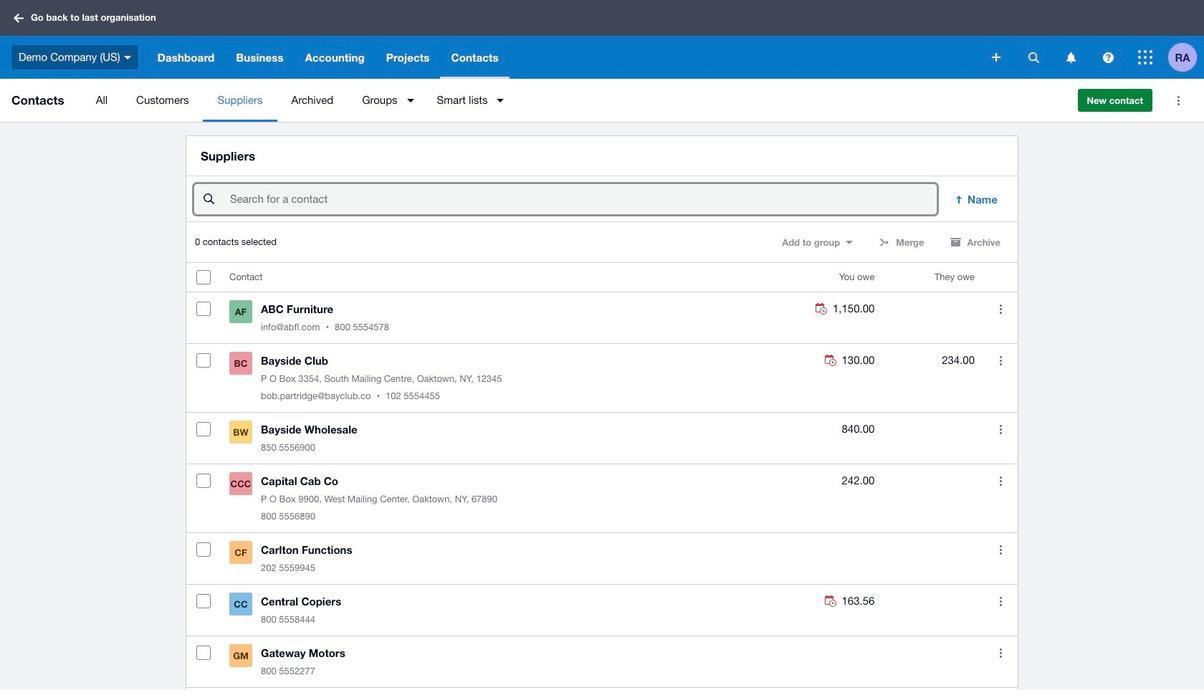 Task type: describe. For each thing, give the bounding box(es) containing it.
3 more row options image from the top
[[986, 639, 1015, 667]]

2 more row options image from the top
[[986, 536, 1015, 564]]

4 more row options image from the top
[[986, 587, 1015, 616]]

1 more row options image from the top
[[986, 295, 1015, 323]]

1 more row options image from the top
[[986, 415, 1015, 444]]

3 more row options image from the top
[[986, 467, 1015, 495]]

1 horizontal spatial svg image
[[1103, 52, 1113, 63]]



Task type: locate. For each thing, give the bounding box(es) containing it.
contact list table element
[[186, 263, 1018, 690]]

menu
[[81, 79, 1066, 122]]

svg image
[[14, 13, 24, 23], [1066, 52, 1075, 63], [992, 53, 1001, 62], [124, 56, 131, 59]]

svg image
[[1138, 50, 1153, 65], [1028, 52, 1039, 63], [1103, 52, 1113, 63]]

more row options image
[[986, 295, 1015, 323], [986, 346, 1015, 375], [986, 467, 1015, 495], [986, 587, 1015, 616]]

2 more row options image from the top
[[986, 346, 1015, 375]]

0 horizontal spatial svg image
[[1028, 52, 1039, 63]]

0 vertical spatial more row options image
[[986, 415, 1015, 444]]

actions menu image
[[1164, 86, 1193, 115]]

2 vertical spatial more row options image
[[986, 639, 1015, 667]]

Search for a contact field
[[229, 186, 936, 213]]

2 horizontal spatial svg image
[[1138, 50, 1153, 65]]

1 vertical spatial more row options image
[[986, 536, 1015, 564]]

more row options image
[[986, 415, 1015, 444], [986, 536, 1015, 564], [986, 639, 1015, 667]]

banner
[[0, 0, 1204, 79]]



Task type: vqa. For each thing, say whether or not it's contained in the screenshot.
top cash
no



